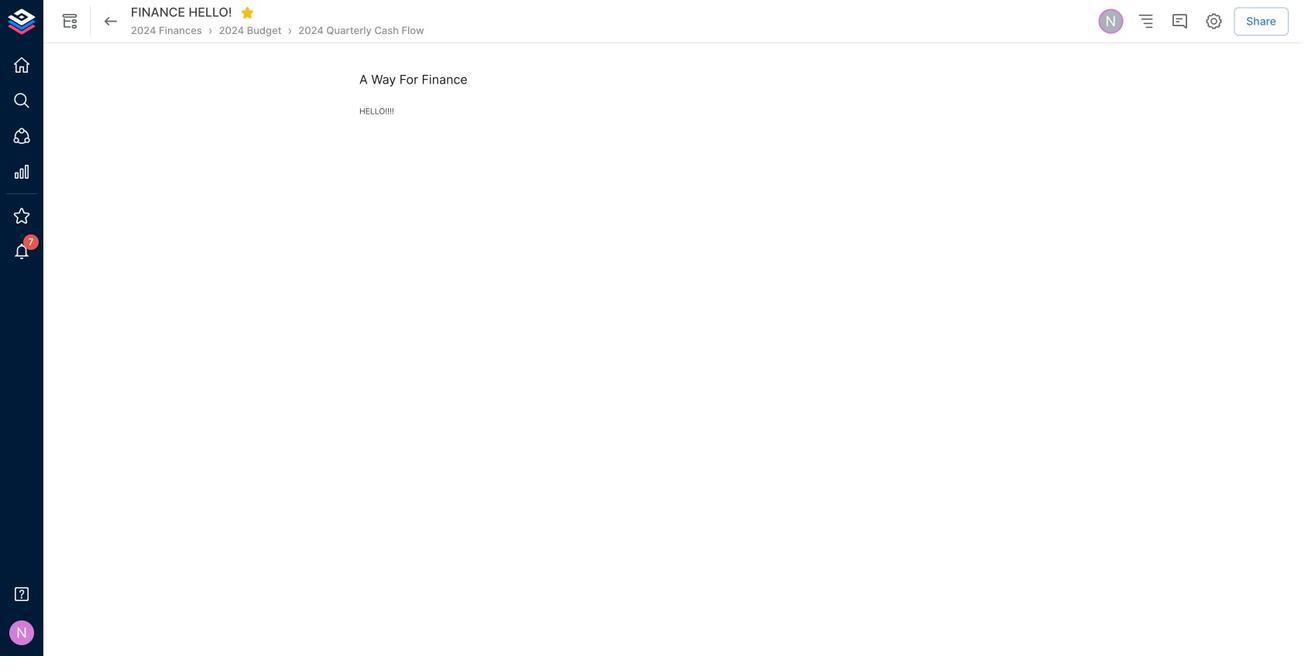 Task type: locate. For each thing, give the bounding box(es) containing it.
table of contents image
[[1136, 12, 1155, 31]]

show wiki image
[[60, 12, 79, 31]]

remove favorite image
[[241, 6, 254, 20]]

settings image
[[1205, 12, 1223, 31]]



Task type: vqa. For each thing, say whether or not it's contained in the screenshot.
"Show Wiki" icon
yes



Task type: describe. For each thing, give the bounding box(es) containing it.
comments image
[[1170, 12, 1189, 31]]

go back image
[[101, 12, 120, 31]]



